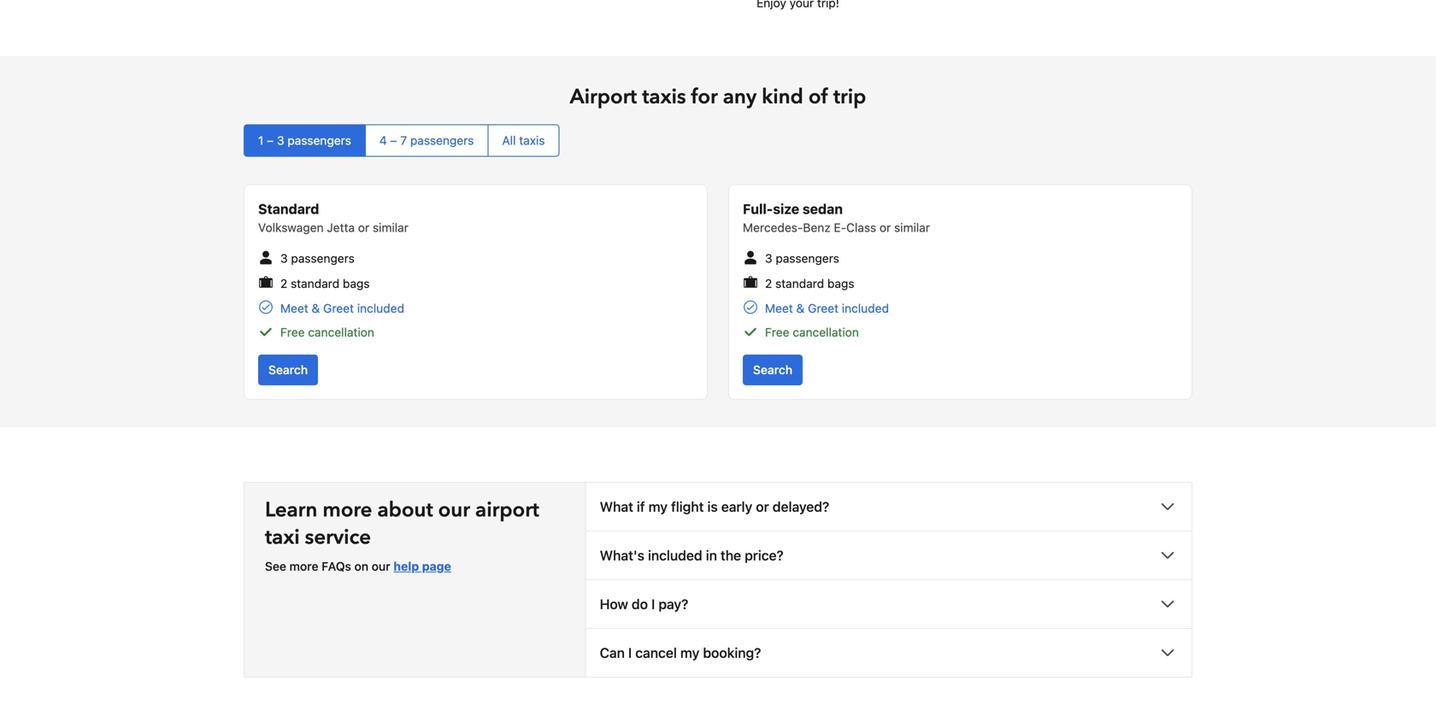 Task type: locate. For each thing, give the bounding box(es) containing it.
volkswagen
[[258, 221, 324, 235]]

2 standard bags for jetta
[[280, 276, 370, 291]]

1 horizontal spatial &
[[796, 301, 805, 316]]

standard down volkswagen
[[291, 276, 340, 291]]

0 horizontal spatial included
[[357, 301, 404, 316]]

greet down jetta
[[323, 301, 354, 316]]

1 horizontal spatial cancellation
[[793, 325, 859, 340]]

1 horizontal spatial taxis
[[642, 83, 686, 111]]

similar right class
[[894, 221, 930, 235]]

3 right 1
[[277, 133, 284, 147]]

meet down volkswagen
[[280, 301, 308, 316]]

0 vertical spatial my
[[649, 499, 668, 515]]

class
[[847, 221, 877, 235]]

taxis inside the sort results by element
[[519, 133, 545, 147]]

more
[[323, 496, 372, 525], [290, 560, 318, 574]]

sedan
[[803, 201, 843, 217]]

2 cancellation from the left
[[793, 325, 859, 340]]

3 passengers for size
[[765, 251, 840, 265]]

0 horizontal spatial search button
[[258, 355, 318, 386]]

2 2 standard bags from the left
[[765, 276, 855, 291]]

help
[[394, 560, 419, 574]]

meet & greet included down benz
[[765, 301, 889, 316]]

2 horizontal spatial or
[[880, 221, 891, 235]]

search for size
[[753, 363, 793, 377]]

2 standard bags for sedan
[[765, 276, 855, 291]]

0 horizontal spatial taxis
[[519, 133, 545, 147]]

2 – from the left
[[390, 133, 397, 147]]

bags down e-
[[828, 276, 855, 291]]

1 vertical spatial taxis
[[519, 133, 545, 147]]

1 horizontal spatial free cancellation
[[765, 325, 859, 340]]

0 horizontal spatial standard
[[291, 276, 340, 291]]

2 free cancellation from the left
[[765, 325, 859, 340]]

search button
[[258, 355, 318, 386], [743, 355, 803, 386]]

airport taxis for any kind of trip
[[570, 83, 866, 111]]

0 horizontal spatial 3 passengers
[[280, 251, 355, 265]]

1 cancellation from the left
[[308, 325, 374, 340]]

1 2 standard bags from the left
[[280, 276, 370, 291]]

2
[[280, 276, 288, 291], [765, 276, 772, 291]]

flight
[[671, 499, 704, 515]]

1 horizontal spatial 2 standard bags
[[765, 276, 855, 291]]

3
[[277, 133, 284, 147], [280, 251, 288, 265], [765, 251, 773, 265]]

1 vertical spatial i
[[628, 645, 632, 661]]

& down volkswagen
[[312, 301, 320, 316]]

free for size
[[765, 325, 790, 340]]

1 horizontal spatial search button
[[743, 355, 803, 386]]

3 passengers
[[280, 251, 355, 265], [765, 251, 840, 265]]

standard down benz
[[776, 276, 824, 291]]

2 down mercedes-
[[765, 276, 772, 291]]

delayed?
[[773, 499, 829, 515]]

0 horizontal spatial or
[[358, 221, 369, 235]]

of
[[809, 83, 828, 111]]

meet for size
[[765, 301, 793, 316]]

mercedes-
[[743, 221, 803, 235]]

included for jetta
[[357, 301, 404, 316]]

meet & greet included
[[280, 301, 404, 316], [765, 301, 889, 316]]

what's
[[600, 548, 645, 564]]

search button for size
[[743, 355, 803, 386]]

i right can
[[628, 645, 632, 661]]

passengers down jetta
[[291, 251, 355, 265]]

or right jetta
[[358, 221, 369, 235]]

or right early
[[756, 499, 769, 515]]

included for sedan
[[842, 301, 889, 316]]

can i cancel my booking? button
[[586, 629, 1192, 677]]

1 horizontal spatial search
[[753, 363, 793, 377]]

1 horizontal spatial our
[[438, 496, 470, 525]]

1 horizontal spatial free
[[765, 325, 790, 340]]

2 & from the left
[[796, 301, 805, 316]]

free cancellation
[[280, 325, 374, 340], [765, 325, 859, 340]]

pay?
[[659, 596, 689, 613]]

0 horizontal spatial &
[[312, 301, 320, 316]]

1 horizontal spatial included
[[648, 548, 703, 564]]

0 horizontal spatial free cancellation
[[280, 325, 374, 340]]

1 horizontal spatial meet & greet included
[[765, 301, 889, 316]]

1 meet from the left
[[280, 301, 308, 316]]

my right "if"
[[649, 499, 668, 515]]

0 vertical spatial our
[[438, 496, 470, 525]]

0 horizontal spatial 2 standard bags
[[280, 276, 370, 291]]

jetta
[[327, 221, 355, 235]]

1 vertical spatial my
[[680, 645, 700, 661]]

3 down mercedes-
[[765, 251, 773, 265]]

& down benz
[[796, 301, 805, 316]]

2 search button from the left
[[743, 355, 803, 386]]

similar right jetta
[[373, 221, 409, 235]]

or inside what if my flight is early or delayed? dropdown button
[[756, 499, 769, 515]]

2 horizontal spatial included
[[842, 301, 889, 316]]

help page link
[[394, 560, 451, 574]]

1 vertical spatial our
[[372, 560, 390, 574]]

e-
[[834, 221, 847, 235]]

0 horizontal spatial my
[[649, 499, 668, 515]]

0 horizontal spatial cancellation
[[308, 325, 374, 340]]

1 horizontal spatial more
[[323, 496, 372, 525]]

1 – from the left
[[267, 133, 274, 147]]

1 horizontal spatial similar
[[894, 221, 930, 235]]

2 bags from the left
[[828, 276, 855, 291]]

0 horizontal spatial 2
[[280, 276, 288, 291]]

what's included in the price?
[[600, 548, 784, 564]]

free
[[280, 325, 305, 340], [765, 325, 790, 340]]

bags
[[343, 276, 370, 291], [828, 276, 855, 291]]

see
[[265, 560, 286, 574]]

greet down benz
[[808, 301, 839, 316]]

2 standard bags down benz
[[765, 276, 855, 291]]

0 vertical spatial taxis
[[642, 83, 686, 111]]

what if my flight is early or delayed? button
[[586, 483, 1192, 531]]

1 greet from the left
[[323, 301, 354, 316]]

– right 1
[[267, 133, 274, 147]]

cancellation for jetta
[[308, 325, 374, 340]]

learn
[[265, 496, 318, 525]]

2 3 passengers from the left
[[765, 251, 840, 265]]

search
[[268, 363, 308, 377], [753, 363, 793, 377]]

0 horizontal spatial more
[[290, 560, 318, 574]]

similar
[[373, 221, 409, 235], [894, 221, 930, 235]]

1 standard from the left
[[291, 276, 340, 291]]

i right the do
[[652, 596, 655, 613]]

full-size sedan mercedes-benz e-class or similar
[[743, 201, 930, 235]]

1 2 from the left
[[280, 276, 288, 291]]

standard volkswagen jetta or similar
[[258, 201, 409, 235]]

free cancellation for sedan
[[765, 325, 859, 340]]

2 standard bags down jetta
[[280, 276, 370, 291]]

0 vertical spatial more
[[323, 496, 372, 525]]

3 inside the sort results by element
[[277, 133, 284, 147]]

how do i pay? button
[[586, 581, 1192, 629]]

early
[[721, 499, 753, 515]]

3 passengers down benz
[[765, 251, 840, 265]]

or right class
[[880, 221, 891, 235]]

taxis
[[642, 83, 686, 111], [519, 133, 545, 147]]

our
[[438, 496, 470, 525], [372, 560, 390, 574]]

bags down jetta
[[343, 276, 370, 291]]

1 meet & greet included from the left
[[280, 301, 404, 316]]

2 meet from the left
[[765, 301, 793, 316]]

1 horizontal spatial bags
[[828, 276, 855, 291]]

learn more about our airport taxi service see more faqs on our help page
[[265, 496, 539, 574]]

1 horizontal spatial meet
[[765, 301, 793, 316]]

2 meet & greet included from the left
[[765, 301, 889, 316]]

cancel
[[635, 645, 677, 661]]

1 horizontal spatial or
[[756, 499, 769, 515]]

the
[[721, 548, 741, 564]]

if
[[637, 499, 645, 515]]

cancellation for sedan
[[793, 325, 859, 340]]

taxis left for
[[642, 83, 686, 111]]

passengers
[[288, 133, 351, 147], [410, 133, 474, 147], [291, 251, 355, 265], [776, 251, 840, 265]]

–
[[267, 133, 274, 147], [390, 133, 397, 147]]

2 greet from the left
[[808, 301, 839, 316]]

meet down mercedes-
[[765, 301, 793, 316]]

3 passengers down jetta
[[280, 251, 355, 265]]

1 search button from the left
[[258, 355, 318, 386]]

0 horizontal spatial free
[[280, 325, 305, 340]]

1 horizontal spatial standard
[[776, 276, 824, 291]]

0 horizontal spatial –
[[267, 133, 274, 147]]

all taxis
[[502, 133, 545, 147]]

standard
[[258, 201, 319, 217]]

how
[[600, 596, 628, 613]]

0 horizontal spatial greet
[[323, 301, 354, 316]]

1 free from the left
[[280, 325, 305, 340]]

greet
[[323, 301, 354, 316], [808, 301, 839, 316]]

my right cancel
[[680, 645, 700, 661]]

0 vertical spatial i
[[652, 596, 655, 613]]

taxis right all
[[519, 133, 545, 147]]

– left "7" on the left
[[390, 133, 397, 147]]

2 down volkswagen
[[280, 276, 288, 291]]

more right see at the left bottom of the page
[[290, 560, 318, 574]]

1 horizontal spatial –
[[390, 133, 397, 147]]

included
[[357, 301, 404, 316], [842, 301, 889, 316], [648, 548, 703, 564]]

1 bags from the left
[[343, 276, 370, 291]]

taxis for airport
[[642, 83, 686, 111]]

1 – 3 passengers
[[258, 133, 351, 147]]

0 horizontal spatial search
[[268, 363, 308, 377]]

i
[[652, 596, 655, 613], [628, 645, 632, 661]]

1 free cancellation from the left
[[280, 325, 374, 340]]

our right 'about'
[[438, 496, 470, 525]]

2 standard from the left
[[776, 276, 824, 291]]

i inside 'dropdown button'
[[652, 596, 655, 613]]

bags for sedan
[[828, 276, 855, 291]]

0 horizontal spatial meet & greet included
[[280, 301, 404, 316]]

1 horizontal spatial 2
[[765, 276, 772, 291]]

meet & greet included down jetta
[[280, 301, 404, 316]]

similar inside the full-size sedan mercedes-benz e-class or similar
[[894, 221, 930, 235]]

full-
[[743, 201, 773, 217]]

3 down volkswagen
[[280, 251, 288, 265]]

2 standard bags
[[280, 276, 370, 291], [765, 276, 855, 291]]

2 free from the left
[[765, 325, 790, 340]]

1 & from the left
[[312, 301, 320, 316]]

2 search from the left
[[753, 363, 793, 377]]

0 horizontal spatial meet
[[280, 301, 308, 316]]

what
[[600, 499, 633, 515]]

0 horizontal spatial bags
[[343, 276, 370, 291]]

1 horizontal spatial 3 passengers
[[765, 251, 840, 265]]

1 3 passengers from the left
[[280, 251, 355, 265]]

my
[[649, 499, 668, 515], [680, 645, 700, 661]]

&
[[312, 301, 320, 316], [796, 301, 805, 316]]

standard
[[291, 276, 340, 291], [776, 276, 824, 291]]

can
[[600, 645, 625, 661]]

1 similar from the left
[[373, 221, 409, 235]]

0 horizontal spatial i
[[628, 645, 632, 661]]

1 horizontal spatial i
[[652, 596, 655, 613]]

0 horizontal spatial similar
[[373, 221, 409, 235]]

greet for jetta
[[323, 301, 354, 316]]

do
[[632, 596, 648, 613]]

2 2 from the left
[[765, 276, 772, 291]]

1 horizontal spatial greet
[[808, 301, 839, 316]]

more right learn
[[323, 496, 372, 525]]

cancellation
[[308, 325, 374, 340], [793, 325, 859, 340]]

or
[[358, 221, 369, 235], [880, 221, 891, 235], [756, 499, 769, 515]]

our right on
[[372, 560, 390, 574]]

what if my flight is early or delayed?
[[600, 499, 829, 515]]

1 horizontal spatial my
[[680, 645, 700, 661]]

meet
[[280, 301, 308, 316], [765, 301, 793, 316]]

4 – 7 passengers
[[379, 133, 474, 147]]

airport
[[570, 83, 637, 111]]

2 similar from the left
[[894, 221, 930, 235]]

can i cancel my booking?
[[600, 645, 761, 661]]

1 search from the left
[[268, 363, 308, 377]]

0 horizontal spatial our
[[372, 560, 390, 574]]



Task type: describe. For each thing, give the bounding box(es) containing it.
booking?
[[703, 645, 761, 661]]

about
[[377, 496, 433, 525]]

on
[[354, 560, 369, 574]]

sort results by element
[[244, 124, 1193, 157]]

passengers right 1
[[288, 133, 351, 147]]

free for volkswagen
[[280, 325, 305, 340]]

1 vertical spatial more
[[290, 560, 318, 574]]

i inside dropdown button
[[628, 645, 632, 661]]

faqs
[[322, 560, 351, 574]]

included inside dropdown button
[[648, 548, 703, 564]]

3 for standard
[[280, 251, 288, 265]]

benz
[[803, 221, 831, 235]]

is
[[707, 499, 718, 515]]

all
[[502, 133, 516, 147]]

any
[[723, 83, 757, 111]]

how do i pay?
[[600, 596, 689, 613]]

7
[[400, 133, 407, 147]]

passengers down benz
[[776, 251, 840, 265]]

taxi
[[265, 524, 300, 552]]

bags for jetta
[[343, 276, 370, 291]]

airport
[[475, 496, 539, 525]]

& for size
[[796, 301, 805, 316]]

similar inside standard volkswagen jetta or similar
[[373, 221, 409, 235]]

taxis for all
[[519, 133, 545, 147]]

2 for volkswagen
[[280, 276, 288, 291]]

what's included in the price? button
[[586, 532, 1192, 580]]

page
[[422, 560, 451, 574]]

– for 3
[[267, 133, 274, 147]]

3 passengers for volkswagen
[[280, 251, 355, 265]]

in
[[706, 548, 717, 564]]

meet & greet included for jetta
[[280, 301, 404, 316]]

trip
[[833, 83, 866, 111]]

price?
[[745, 548, 784, 564]]

standard for volkswagen
[[291, 276, 340, 291]]

passengers right "7" on the left
[[410, 133, 474, 147]]

search button for volkswagen
[[258, 355, 318, 386]]

greet for sedan
[[808, 301, 839, 316]]

4
[[379, 133, 387, 147]]

or inside the full-size sedan mercedes-benz e-class or similar
[[880, 221, 891, 235]]

service
[[305, 524, 371, 552]]

& for volkswagen
[[312, 301, 320, 316]]

size
[[773, 201, 800, 217]]

for
[[691, 83, 718, 111]]

standard for size
[[776, 276, 824, 291]]

kind
[[762, 83, 804, 111]]

free cancellation for jetta
[[280, 325, 374, 340]]

meet & greet included for sedan
[[765, 301, 889, 316]]

or inside standard volkswagen jetta or similar
[[358, 221, 369, 235]]

3 for full-
[[765, 251, 773, 265]]

2 for size
[[765, 276, 772, 291]]

1
[[258, 133, 264, 147]]

meet for volkswagen
[[280, 301, 308, 316]]

– for 7
[[390, 133, 397, 147]]

search for volkswagen
[[268, 363, 308, 377]]



Task type: vqa. For each thing, say whether or not it's contained in the screenshot.
top have
no



